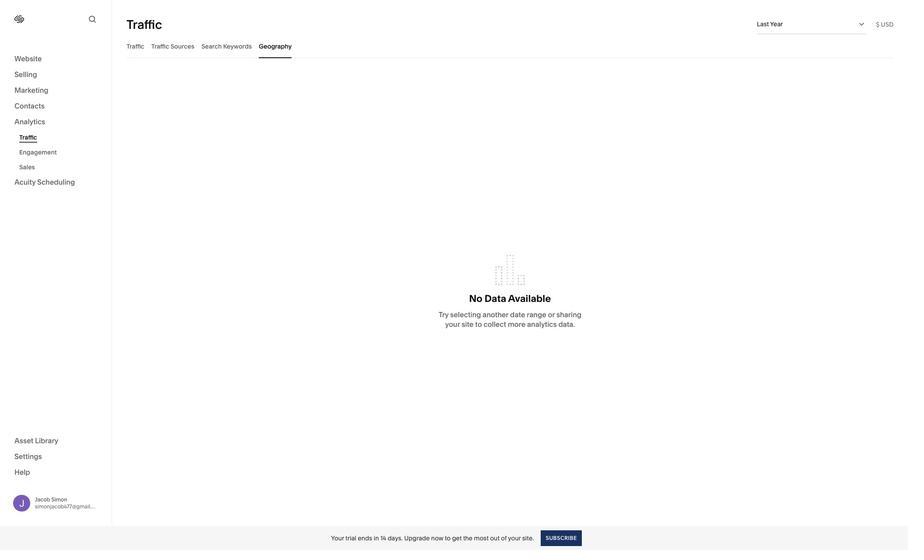 Task type: locate. For each thing, give the bounding box(es) containing it.
tab list containing traffic
[[127, 34, 894, 58]]

marketing
[[14, 86, 48, 95]]

analytics
[[527, 320, 557, 329]]

your right of
[[508, 534, 521, 542]]

analytics
[[14, 117, 45, 126]]

subscribe button
[[541, 530, 582, 546]]

to left 'get'
[[445, 534, 451, 542]]

contacts
[[14, 102, 45, 110]]

your
[[445, 320, 460, 329], [508, 534, 521, 542]]

the
[[463, 534, 473, 542]]

traffic left sources
[[151, 42, 169, 50]]

data
[[485, 293, 506, 305]]

keywords
[[223, 42, 252, 50]]

your
[[331, 534, 344, 542]]

traffic up traffic button
[[127, 17, 162, 32]]

0 vertical spatial to
[[475, 320, 482, 329]]

0 horizontal spatial your
[[445, 320, 460, 329]]

traffic sources button
[[151, 34, 194, 58]]

acuity scheduling
[[14, 178, 75, 187]]

acuity
[[14, 178, 36, 187]]

sales link
[[19, 160, 102, 175]]

engagement link
[[19, 145, 102, 160]]

your down try
[[445, 320, 460, 329]]

analytics link
[[14, 117, 97, 127]]

0 horizontal spatial to
[[445, 534, 451, 542]]

try
[[439, 310, 449, 319]]

asset
[[14, 436, 33, 445]]

to right site
[[475, 320, 482, 329]]

1 horizontal spatial your
[[508, 534, 521, 542]]

your inside try selecting another date range or sharing your site to collect more analytics data.
[[445, 320, 460, 329]]

library
[[35, 436, 58, 445]]

no data available
[[469, 293, 551, 305]]

year
[[770, 20, 783, 28]]

0 vertical spatial your
[[445, 320, 460, 329]]

help
[[14, 468, 30, 477]]

ends
[[358, 534, 372, 542]]

search
[[201, 42, 222, 50]]

another
[[483, 310, 508, 319]]

help link
[[14, 467, 30, 477]]

to inside try selecting another date range or sharing your site to collect more analytics data.
[[475, 320, 482, 329]]

1 vertical spatial your
[[508, 534, 521, 542]]

traffic
[[127, 17, 162, 32], [127, 42, 144, 50], [151, 42, 169, 50], [19, 134, 37, 141]]

settings
[[14, 452, 42, 461]]

to
[[475, 320, 482, 329], [445, 534, 451, 542]]

traffic down analytics on the top left of page
[[19, 134, 37, 141]]

last
[[757, 20, 769, 28]]

out
[[490, 534, 500, 542]]

simonjacob477@gmail.com
[[35, 503, 102, 510]]

asset library
[[14, 436, 58, 445]]

search keywords button
[[201, 34, 252, 58]]

tab list
[[127, 34, 894, 58]]

$ usd
[[876, 20, 894, 28]]

trial
[[345, 534, 356, 542]]

site
[[462, 320, 474, 329]]

scheduling
[[37, 178, 75, 187]]

usd
[[881, 20, 894, 28]]

1 horizontal spatial to
[[475, 320, 482, 329]]

search keywords
[[201, 42, 252, 50]]



Task type: describe. For each thing, give the bounding box(es) containing it.
available
[[508, 293, 551, 305]]

date
[[510, 310, 525, 319]]

settings link
[[14, 452, 97, 462]]

traffic inside 'button'
[[151, 42, 169, 50]]

get
[[452, 534, 462, 542]]

jacob simon simonjacob477@gmail.com
[[35, 496, 102, 510]]

selling link
[[14, 70, 97, 80]]

geography
[[259, 42, 292, 50]]

or
[[548, 310, 555, 319]]

traffic sources
[[151, 42, 194, 50]]

last year button
[[757, 14, 866, 34]]

range
[[527, 310, 546, 319]]

engagement
[[19, 148, 57, 156]]

days.
[[388, 534, 403, 542]]

in
[[374, 534, 379, 542]]

14
[[380, 534, 386, 542]]

site.
[[522, 534, 534, 542]]

try selecting another date range or sharing your site to collect more analytics data.
[[439, 310, 581, 329]]

traffic button
[[127, 34, 144, 58]]

upgrade
[[404, 534, 430, 542]]

now
[[431, 534, 443, 542]]

last year
[[757, 20, 783, 28]]

asset library link
[[14, 436, 97, 446]]

contacts link
[[14, 101, 97, 112]]

traffic left traffic sources
[[127, 42, 144, 50]]

$
[[876, 20, 879, 28]]

jacob
[[35, 496, 50, 503]]

no
[[469, 293, 482, 305]]

sources
[[170, 42, 194, 50]]

website
[[14, 54, 42, 63]]

data.
[[558, 320, 575, 329]]

sharing
[[556, 310, 581, 319]]

selecting
[[450, 310, 481, 319]]

subscribe
[[546, 535, 577, 541]]

acuity scheduling link
[[14, 177, 97, 188]]

geography button
[[259, 34, 292, 58]]

sales
[[19, 163, 35, 171]]

website link
[[14, 54, 97, 64]]

your trial ends in 14 days. upgrade now to get the most out of your site.
[[331, 534, 534, 542]]

1 vertical spatial to
[[445, 534, 451, 542]]

collect
[[484, 320, 506, 329]]

traffic link
[[19, 130, 102, 145]]

simon
[[51, 496, 67, 503]]

of
[[501, 534, 507, 542]]

selling
[[14, 70, 37, 79]]

marketing link
[[14, 85, 97, 96]]

more
[[508, 320, 525, 329]]

most
[[474, 534, 489, 542]]



Task type: vqa. For each thing, say whether or not it's contained in the screenshot.
Party
no



